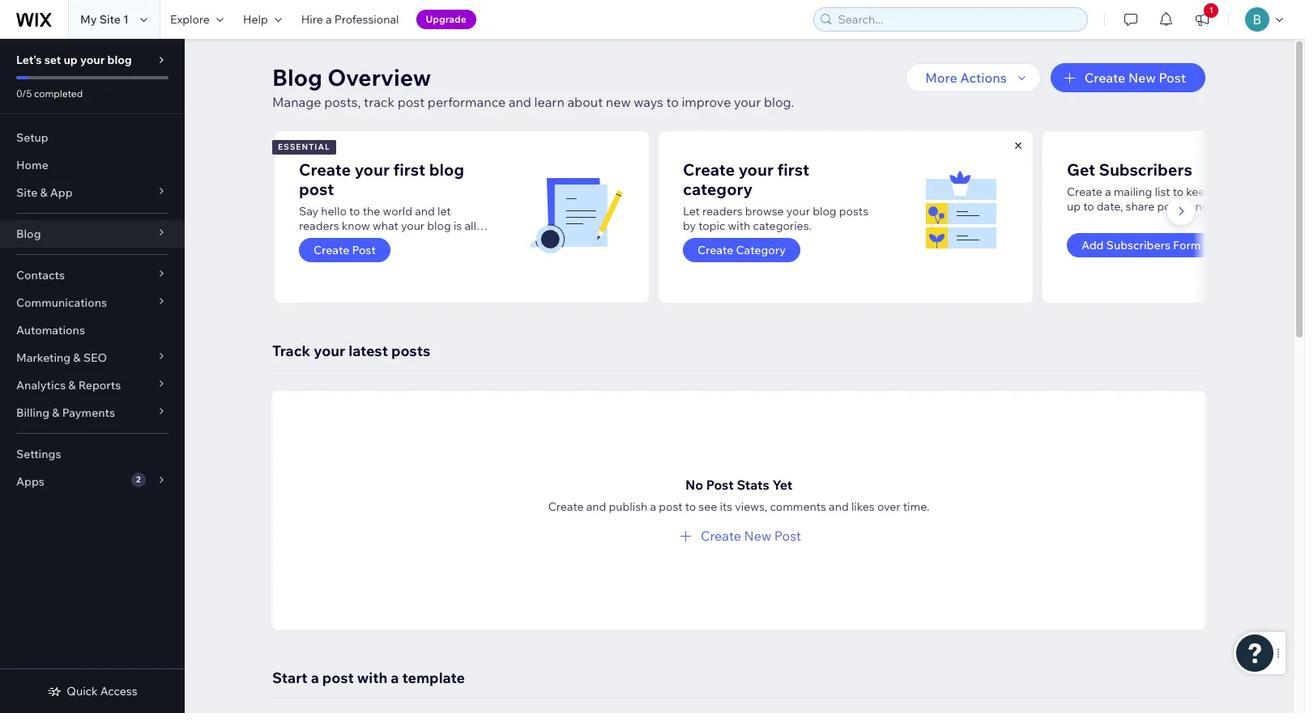Task type: describe. For each thing, give the bounding box(es) containing it.
contacts
[[16, 268, 65, 283]]

and inside essential create your first blog post say hello to the world and let readers know what your blog is all about. create post
[[415, 204, 435, 219]]

post down 1 button
[[1159, 70, 1186, 86]]

keep
[[1187, 185, 1213, 199]]

ways
[[634, 94, 664, 110]]

essential create your first blog post say hello to the world and let readers know what your blog is all about. create post
[[278, 142, 476, 258]]

billing
[[16, 406, 50, 421]]

to inside no post stats yet create and publish a post to see its views, comments and likes over time.
[[685, 500, 696, 515]]

views,
[[735, 500, 768, 515]]

& for analytics
[[68, 378, 76, 393]]

more
[[926, 70, 958, 86]]

professional
[[334, 12, 399, 27]]

& for billing
[[52, 406, 60, 421]]

your right the 'browse'
[[787, 204, 810, 219]]

upgrade
[[426, 13, 467, 25]]

your inside blog overview manage posts, track post performance and learn about new ways to improve your blog.
[[734, 94, 761, 110]]

1 horizontal spatial new
[[1129, 70, 1156, 86]]

blog up let
[[429, 160, 464, 180]]

template
[[402, 669, 465, 688]]

learn
[[534, 94, 565, 110]]

new
[[606, 94, 631, 110]]

publish
[[609, 500, 648, 515]]

is
[[454, 219, 462, 233]]

over
[[878, 500, 901, 515]]

start
[[272, 669, 308, 688]]

1 horizontal spatial site
[[99, 12, 121, 27]]

your inside sidebar element
[[80, 53, 105, 67]]

analytics & reports
[[16, 378, 121, 393]]

its
[[720, 500, 733, 515]]

overview
[[328, 63, 431, 92]]

0 horizontal spatial create new post
[[701, 528, 802, 545]]

blog button
[[0, 220, 185, 248]]

my site 1
[[80, 12, 129, 27]]

get
[[1067, 160, 1096, 180]]

let's set up your blog
[[16, 53, 132, 67]]

first inside the create your first category let readers browse your blog posts by topic with categories.
[[777, 160, 810, 180]]

about.
[[299, 233, 333, 248]]

to inside blog overview manage posts, track post performance and learn about new ways to improve your blog.
[[666, 94, 679, 110]]

browse
[[745, 204, 784, 219]]

& for marketing
[[73, 351, 81, 365]]

actions
[[961, 70, 1007, 86]]

track
[[272, 342, 311, 361]]

contacts button
[[0, 262, 185, 289]]

marketing & seo button
[[0, 344, 185, 372]]

subscribers for get
[[1099, 160, 1193, 180]]

reports
[[78, 378, 121, 393]]

let
[[683, 204, 700, 219]]

& for site
[[40, 186, 47, 200]]

up inside sidebar element
[[64, 53, 78, 67]]

category
[[683, 179, 753, 199]]

the
[[363, 204, 380, 219]]

billing & payments button
[[0, 400, 185, 427]]

list containing create your first blog post
[[272, 131, 1306, 303]]

app
[[50, 186, 73, 200]]

readers inside the create your first category let readers browse your blog posts by topic with categories.
[[703, 204, 743, 219]]

completed
[[34, 88, 83, 100]]

essential
[[278, 142, 330, 152]]

a right start
[[311, 669, 319, 688]]

posts inside get subscribers create a mailing list to keep readers up to date, share posts and more.
[[1158, 199, 1187, 214]]

quick
[[67, 685, 98, 699]]

what
[[373, 219, 399, 233]]

1 inside button
[[1209, 5, 1214, 15]]

1 vertical spatial new
[[744, 528, 772, 545]]

0 horizontal spatial 1
[[123, 12, 129, 27]]

sidebar element
[[0, 39, 185, 714]]

performance
[[428, 94, 506, 110]]

analytics & reports button
[[0, 372, 185, 400]]

billing & payments
[[16, 406, 115, 421]]

post inside no post stats yet create and publish a post to see its views, comments and likes over time.
[[659, 500, 683, 515]]

access
[[100, 685, 137, 699]]

0/5
[[16, 88, 32, 100]]

more.
[[1212, 199, 1242, 214]]

help button
[[233, 0, 292, 39]]

category
[[736, 243, 786, 258]]

first inside essential create your first blog post say hello to the world and let readers know what your blog is all about. create post
[[393, 160, 426, 180]]

yet
[[773, 477, 793, 494]]

likes
[[852, 500, 875, 515]]

manage
[[272, 94, 321, 110]]

no
[[685, 477, 703, 494]]

post right start
[[322, 669, 354, 688]]

marketing & seo
[[16, 351, 107, 365]]

form
[[1174, 238, 1201, 253]]

subscribers for add
[[1107, 238, 1171, 253]]

home link
[[0, 152, 185, 179]]

site & app button
[[0, 179, 185, 207]]

seo
[[83, 351, 107, 365]]

posts inside the create your first category let readers browse your blog posts by topic with categories.
[[839, 204, 869, 219]]

blog.
[[764, 94, 795, 110]]

hire a professional link
[[292, 0, 409, 39]]

add subscribers form button
[[1067, 233, 1216, 258]]

let's
[[16, 53, 42, 67]]

and left publish
[[586, 500, 606, 515]]

add subscribers form
[[1082, 238, 1201, 253]]

share
[[1126, 199, 1155, 214]]

time.
[[903, 500, 930, 515]]

and left likes on the right
[[829, 500, 849, 515]]

say
[[299, 204, 319, 219]]

0/5 completed
[[16, 88, 83, 100]]

your up "the"
[[355, 160, 390, 180]]

posts,
[[324, 94, 361, 110]]

topic
[[699, 219, 726, 233]]

1 vertical spatial with
[[357, 669, 388, 688]]

see
[[699, 500, 717, 515]]

post inside blog overview manage posts, track post performance and learn about new ways to improve your blog.
[[398, 94, 425, 110]]

and inside blog overview manage posts, track post performance and learn about new ways to improve your blog.
[[509, 94, 532, 110]]



Task type: vqa. For each thing, say whether or not it's contained in the screenshot.
the a
yes



Task type: locate. For each thing, give the bounding box(es) containing it.
your right what at left top
[[401, 219, 425, 233]]

quick access
[[67, 685, 137, 699]]

up left date,
[[1067, 199, 1081, 214]]

create category
[[698, 243, 786, 258]]

start a post with a template
[[272, 669, 465, 688]]

first up the 'browse'
[[777, 160, 810, 180]]

post down comments
[[775, 528, 802, 545]]

1 horizontal spatial 1
[[1209, 5, 1214, 15]]

1 vertical spatial site
[[16, 186, 37, 200]]

create inside no post stats yet create and publish a post to see its views, comments and likes over time.
[[548, 500, 584, 515]]

upgrade button
[[416, 10, 476, 29]]

about
[[568, 94, 603, 110]]

post inside no post stats yet create and publish a post to see its views, comments and likes over time.
[[706, 477, 734, 494]]

subscribers inside get subscribers create a mailing list to keep readers up to date, share posts and more.
[[1099, 160, 1193, 180]]

readers up create post button
[[299, 219, 339, 233]]

and left let
[[415, 204, 435, 219]]

blog overview manage posts, track post performance and learn about new ways to improve your blog.
[[272, 63, 795, 110]]

post inside essential create your first blog post say hello to the world and let readers know what your blog is all about. create post
[[352, 243, 376, 258]]

0 vertical spatial subscribers
[[1099, 160, 1193, 180]]

let
[[438, 204, 451, 219]]

2 horizontal spatial readers
[[1215, 185, 1255, 199]]

comments
[[770, 500, 827, 515]]

quick access button
[[47, 685, 137, 699]]

payments
[[62, 406, 115, 421]]

blog inside blog overview manage posts, track post performance and learn about new ways to improve your blog.
[[272, 63, 322, 92]]

subscribers inside button
[[1107, 238, 1171, 253]]

& left app
[[40, 186, 47, 200]]

& inside popup button
[[40, 186, 47, 200]]

& inside dropdown button
[[73, 351, 81, 365]]

setup link
[[0, 124, 185, 152]]

0 vertical spatial new
[[1129, 70, 1156, 86]]

with
[[728, 219, 751, 233], [357, 669, 388, 688]]

latest
[[349, 342, 388, 361]]

0 vertical spatial up
[[64, 53, 78, 67]]

apps
[[16, 475, 44, 489]]

1 horizontal spatial with
[[728, 219, 751, 233]]

& inside "dropdown button"
[[52, 406, 60, 421]]

subscribers
[[1099, 160, 1193, 180], [1107, 238, 1171, 253]]

post
[[398, 94, 425, 110], [299, 179, 334, 199], [659, 500, 683, 515], [322, 669, 354, 688]]

blog for blog overview manage posts, track post performance and learn about new ways to improve your blog.
[[272, 63, 322, 92]]

add
[[1082, 238, 1104, 253]]

and left learn
[[509, 94, 532, 110]]

subscribers up mailing
[[1099, 160, 1193, 180]]

posts
[[1158, 199, 1187, 214], [839, 204, 869, 219], [391, 342, 430, 361]]

a left mailing
[[1105, 185, 1111, 199]]

1 button
[[1185, 0, 1220, 39]]

posts right categories.
[[839, 204, 869, 219]]

to left date,
[[1084, 199, 1095, 214]]

your up the 'browse'
[[739, 160, 774, 180]]

readers inside get subscribers create a mailing list to keep readers up to date, share posts and more.
[[1215, 185, 1255, 199]]

settings
[[16, 447, 61, 462]]

communications
[[16, 296, 107, 310]]

0 vertical spatial site
[[99, 12, 121, 27]]

to inside essential create your first blog post say hello to the world and let readers know what your blog is all about. create post
[[349, 204, 360, 219]]

1 vertical spatial create new post
[[701, 528, 802, 545]]

site & app
[[16, 186, 73, 200]]

readers right keep at the right
[[1215, 185, 1255, 199]]

site down home
[[16, 186, 37, 200]]

0 horizontal spatial create new post button
[[677, 527, 802, 546]]

post left see
[[659, 500, 683, 515]]

and inside get subscribers create a mailing list to keep readers up to date, share posts and more.
[[1190, 199, 1210, 214]]

know
[[342, 219, 370, 233]]

to right ways at top
[[666, 94, 679, 110]]

to left see
[[685, 500, 696, 515]]

create new post
[[1085, 70, 1186, 86], [701, 528, 802, 545]]

mailing
[[1114, 185, 1153, 199]]

blog inside dropdown button
[[16, 227, 41, 241]]

0 vertical spatial create new post button
[[1051, 63, 1206, 92]]

hire
[[301, 12, 323, 27]]

0 vertical spatial blog
[[272, 63, 322, 92]]

blog for blog
[[16, 227, 41, 241]]

1 vertical spatial up
[[1067, 199, 1081, 214]]

post up its
[[706, 477, 734, 494]]

post inside essential create your first blog post say hello to the world and let readers know what your blog is all about. create post
[[299, 179, 334, 199]]

posts right share
[[1158, 199, 1187, 214]]

up right set
[[64, 53, 78, 67]]

date,
[[1097, 199, 1123, 214]]

no post stats yet create and publish a post to see its views, comments and likes over time.
[[548, 477, 930, 515]]

improve
[[682, 94, 731, 110]]

to right 'list'
[[1173, 185, 1184, 199]]

post right track
[[398, 94, 425, 110]]

a inside no post stats yet create and publish a post to see its views, comments and likes over time.
[[650, 500, 656, 515]]

set
[[44, 53, 61, 67]]

blog up contacts
[[16, 227, 41, 241]]

blog down my site 1
[[107, 53, 132, 67]]

blog
[[272, 63, 322, 92], [16, 227, 41, 241]]

create inside the create your first category let readers browse your blog posts by topic with categories.
[[683, 160, 735, 180]]

0 horizontal spatial site
[[16, 186, 37, 200]]

0 horizontal spatial with
[[357, 669, 388, 688]]

with up create category button at the right top of page
[[728, 219, 751, 233]]

post down know
[[352, 243, 376, 258]]

world
[[383, 204, 413, 219]]

site inside site & app popup button
[[16, 186, 37, 200]]

posts right latest
[[391, 342, 430, 361]]

1 vertical spatial create new post button
[[677, 527, 802, 546]]

categories.
[[753, 219, 812, 233]]

0 vertical spatial with
[[728, 219, 751, 233]]

and
[[509, 94, 532, 110], [1190, 199, 1210, 214], [415, 204, 435, 219], [586, 500, 606, 515], [829, 500, 849, 515]]

readers inside essential create your first blog post say hello to the world and let readers know what your blog is all about. create post
[[299, 219, 339, 233]]

0 horizontal spatial posts
[[391, 342, 430, 361]]

0 horizontal spatial up
[[64, 53, 78, 67]]

blog inside sidebar element
[[107, 53, 132, 67]]

to left "the"
[[349, 204, 360, 219]]

create post button
[[299, 238, 390, 263]]

1 horizontal spatial blog
[[272, 63, 322, 92]]

up inside get subscribers create a mailing list to keep readers up to date, share posts and more.
[[1067, 199, 1081, 214]]

a right hire
[[326, 12, 332, 27]]

& left reports
[[68, 378, 76, 393]]

your right set
[[80, 53, 105, 67]]

site
[[99, 12, 121, 27], [16, 186, 37, 200]]

blog overview.dealer.create first post.title image
[[528, 163, 625, 260]]

subscribers down share
[[1107, 238, 1171, 253]]

1
[[1209, 5, 1214, 15], [123, 12, 129, 27]]

my
[[80, 12, 97, 27]]

explore
[[170, 12, 210, 27]]

all
[[465, 219, 476, 233]]

create your first category let readers browse your blog posts by topic with categories.
[[683, 160, 869, 233]]

1 vertical spatial subscribers
[[1107, 238, 1171, 253]]

and left 'more.'
[[1190, 199, 1210, 214]]

home
[[16, 158, 48, 173]]

more actions
[[926, 70, 1007, 86]]

a inside get subscribers create a mailing list to keep readers up to date, share posts and more.
[[1105, 185, 1111, 199]]

by
[[683, 219, 696, 233]]

with inside the create your first category let readers browse your blog posts by topic with categories.
[[728, 219, 751, 233]]

2 first from the left
[[777, 160, 810, 180]]

a left template
[[391, 669, 399, 688]]

new
[[1129, 70, 1156, 86], [744, 528, 772, 545]]

Search... field
[[833, 8, 1083, 31]]

track your latest posts
[[272, 342, 430, 361]]

1 vertical spatial blog
[[16, 227, 41, 241]]

with left template
[[357, 669, 388, 688]]

& left seo
[[73, 351, 81, 365]]

0 horizontal spatial readers
[[299, 219, 339, 233]]

2 horizontal spatial posts
[[1158, 199, 1187, 214]]

a right publish
[[650, 500, 656, 515]]

1 horizontal spatial posts
[[839, 204, 869, 219]]

first up world
[[393, 160, 426, 180]]

post up say
[[299, 179, 334, 199]]

0 horizontal spatial blog
[[16, 227, 41, 241]]

& right billing
[[52, 406, 60, 421]]

blog right categories.
[[813, 204, 837, 219]]

0 horizontal spatial first
[[393, 160, 426, 180]]

automations
[[16, 323, 85, 338]]

readers down category
[[703, 204, 743, 219]]

your left blog.
[[734, 94, 761, 110]]

1 horizontal spatial up
[[1067, 199, 1081, 214]]

1 first from the left
[[393, 160, 426, 180]]

blog inside the create your first category let readers browse your blog posts by topic with categories.
[[813, 204, 837, 219]]

to
[[666, 94, 679, 110], [1173, 185, 1184, 199], [1084, 199, 1095, 214], [349, 204, 360, 219], [685, 500, 696, 515]]

your right track
[[314, 342, 345, 361]]

hire a professional
[[301, 12, 399, 27]]

create category button
[[683, 238, 801, 263]]

blog
[[107, 53, 132, 67], [429, 160, 464, 180], [813, 204, 837, 219], [427, 219, 451, 233]]

get subscribers create a mailing list to keep readers up to date, share posts and more.
[[1067, 160, 1255, 214]]

more actions button
[[906, 63, 1041, 92]]

1 horizontal spatial create new post button
[[1051, 63, 1206, 92]]

list
[[272, 131, 1306, 303]]

setup
[[16, 130, 48, 145]]

blog overview.dealer.create category.title image
[[912, 163, 1009, 260]]

0 horizontal spatial new
[[744, 528, 772, 545]]

create inside get subscribers create a mailing list to keep readers up to date, share posts and more.
[[1067, 185, 1103, 199]]

blog left is
[[427, 219, 451, 233]]

a
[[326, 12, 332, 27], [1105, 185, 1111, 199], [650, 500, 656, 515], [311, 669, 319, 688], [391, 669, 399, 688]]

blog up the manage
[[272, 63, 322, 92]]

1 horizontal spatial create new post
[[1085, 70, 1186, 86]]

0 vertical spatial create new post
[[1085, 70, 1186, 86]]

settings link
[[0, 441, 185, 468]]

hello
[[321, 204, 347, 219]]

1 horizontal spatial readers
[[703, 204, 743, 219]]

site right my
[[99, 12, 121, 27]]

& inside dropdown button
[[68, 378, 76, 393]]

1 horizontal spatial first
[[777, 160, 810, 180]]

analytics
[[16, 378, 66, 393]]



